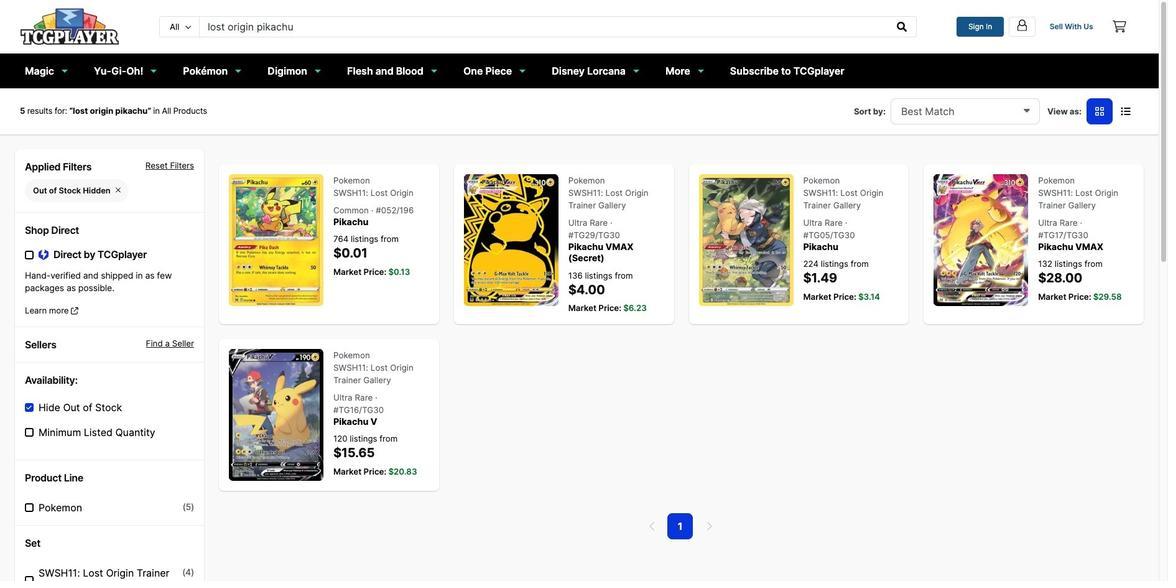 Task type: locate. For each thing, give the bounding box(es) containing it.
None text field
[[200, 17, 889, 37]]

view your shopping cart image
[[1113, 21, 1127, 33]]

pikachu vmax (secret) image
[[464, 174, 559, 306]]

submit your search image
[[897, 22, 907, 32]]

None field
[[891, 98, 1040, 124]]

None checkbox
[[25, 250, 34, 259]]

1 horizontal spatial pikachu image
[[699, 174, 794, 306]]

check image
[[26, 405, 32, 411]]

arrow up right from square image
[[71, 306, 78, 315]]

0 horizontal spatial pikachu image
[[229, 174, 324, 306]]

pikachu v image
[[229, 349, 324, 481]]

direct by tcgplayer image
[[39, 249, 49, 261]]

None checkbox
[[25, 403, 34, 412], [25, 428, 34, 437], [25, 503, 34, 512], [25, 576, 34, 581], [25, 403, 34, 412], [25, 428, 34, 437], [25, 503, 34, 512], [25, 576, 34, 581]]

pikachu image
[[229, 174, 324, 306], [699, 174, 794, 306]]

a list of results image
[[1121, 106, 1131, 116]]

chevron left image
[[649, 521, 655, 531]]

xmark image
[[116, 186, 120, 194]]



Task type: describe. For each thing, give the bounding box(es) containing it.
pikachu vmax image
[[934, 174, 1029, 306]]

caret down image
[[1024, 105, 1030, 115]]

2 pikachu image from the left
[[699, 174, 794, 306]]

a grid of results image
[[1096, 106, 1104, 116]]

chevron right image
[[706, 521, 713, 531]]

user icon image
[[1016, 19, 1029, 32]]

1 pikachu image from the left
[[229, 174, 324, 306]]

tcgplayer.com image
[[20, 8, 119, 45]]



Task type: vqa. For each thing, say whether or not it's contained in the screenshot.
4 corresponding to Card Type
no



